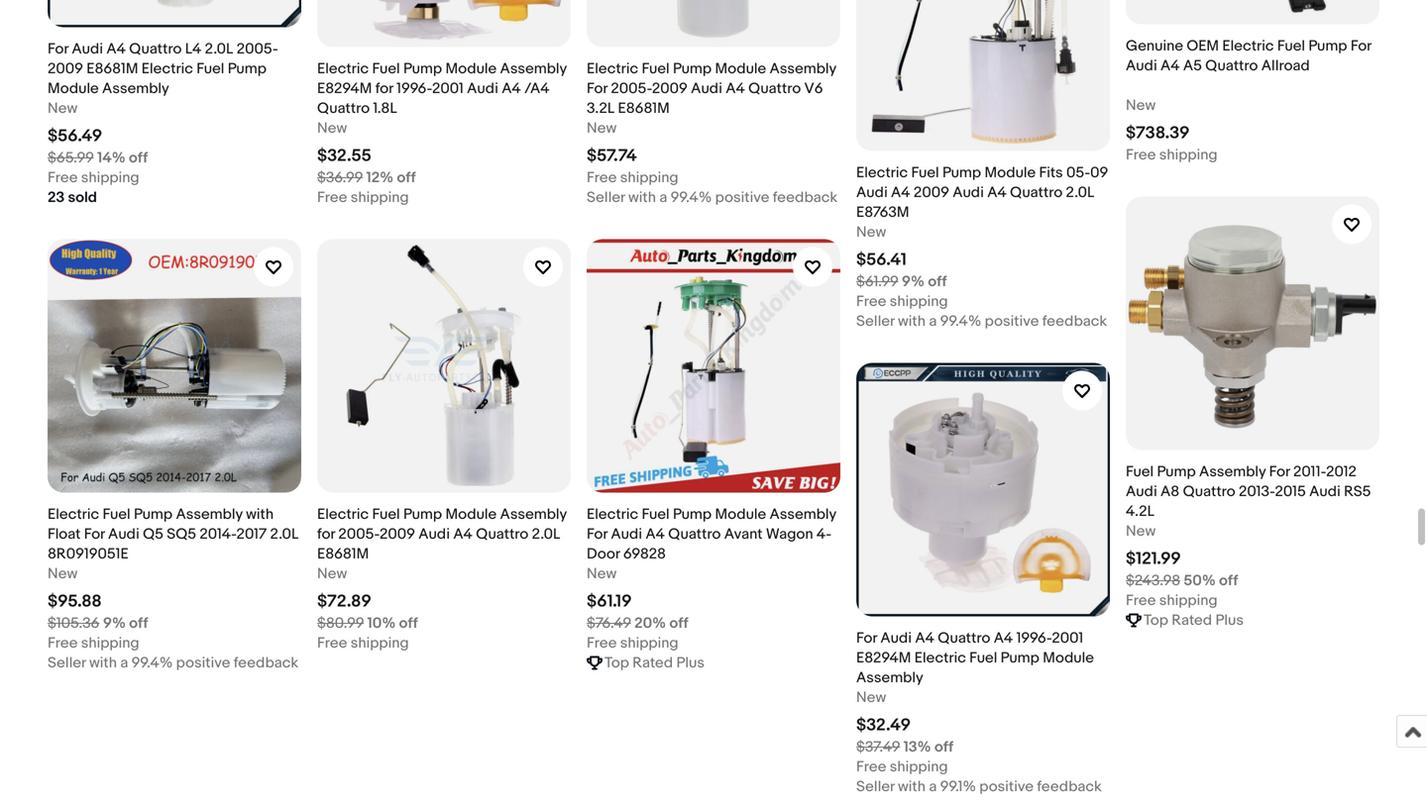 Task type: locate. For each thing, give the bounding box(es) containing it.
1 with from the left
[[89, 353, 117, 371]]

new text field for $141.39
[[48, 263, 78, 283]]

off inside left high pressure fuel pump for 2009-12 audi s5 a6 a8 quattro r8 q7 vw touareg new $105.99 $124.69 15% off free shipping
[[1211, 314, 1230, 331]]

seller down "$190.27" at the top of the page
[[587, 353, 625, 371]]

pump inside "fuel pump assembly for 2013-2015 audi rs5 4.2l 2011-2012 audi a8 quattro new $141.39 $217.52 35% off free shipping seller with a 99.2% positive feedback"
[[79, 205, 118, 222]]

quattro inside oem engine auxiliary water pump for audi a4 a5 a6 a7 quattro q5 r8 s4 s5 sq5 new new $66.99 free shipping top rated plus last one
[[443, 224, 496, 242]]

with inside "fuel pump assembly for 2013-2015 audi rs5 4.2l 2011-2012 audi a8 quattro new $141.39 $217.52 35% off free shipping seller with a 99.2% positive feedback"
[[89, 353, 117, 371]]

new down sq5
[[317, 264, 347, 282]]

2 positive from the left
[[715, 353, 769, 371]]

quattro
[[443, 224, 496, 242], [644, 224, 696, 242], [1283, 224, 1335, 242], [48, 244, 100, 262], [1007, 650, 1060, 668], [738, 670, 790, 688], [105, 690, 157, 708], [183, 690, 235, 708]]

2012 inside fits 2011-2012 audi a8 quattro 2013 14 2015 audi rs5 4.2l fuel pump assembly
[[647, 670, 677, 688]]

fuel inside fits 2011-2012 audi a8 quattro 2013- 2015 audi rs5 4.2l fuel pump assembly new $115.99 $231.98 50% off free shipping
[[988, 670, 1016, 688]]

free up top
[[317, 314, 347, 331]]

r8 inside left high pressure fuel pump for 2009-12 audi s5 a6 a8 quattro r8 q7 vw touareg new $105.99 $124.69 15% off free shipping
[[1339, 224, 1357, 242]]

off for $115.99
[[945, 759, 964, 777]]

shipping down 30%
[[620, 333, 679, 351]]

3 new text field from the left
[[856, 263, 886, 283]]

s5 inside left high pressure fuel pump for 2009-12 audi s5 a6 a8 quattro r8 q7 vw touareg new $105.99 $124.69 15% off free shipping
[[1218, 224, 1235, 242]]

new text field up $69.99
[[856, 263, 886, 283]]

vw
[[1149, 244, 1173, 262]]

a6 left 2008
[[915, 205, 934, 222]]

0 vertical spatial s5
[[1218, 224, 1235, 242]]

$115.99
[[856, 736, 912, 757]]

shipping up the rated on the left top of the page
[[351, 314, 409, 331]]

pressure inside the high pressure fuel pump for audi 2010 a6 quattro a8 quattro q7 2008-2015 r8 4.2l
[[83, 670, 142, 688]]

2 99.2% from the left
[[671, 353, 712, 371]]

2013-
[[215, 205, 251, 222], [700, 224, 736, 242], [1063, 650, 1100, 668]]

r8 inside oem engine auxiliary water pump for audi a4 a5 a6 a7 quattro q5 r8 s4 s5 sq5 new new $66.99 free shipping top rated plus last one
[[523, 224, 542, 242]]

a7
[[422, 224, 440, 242]]

free down "$190.27" at the top of the page
[[587, 333, 617, 351]]

2011-
[[754, 205, 787, 222], [145, 224, 177, 242], [883, 650, 916, 668], [614, 670, 647, 688]]

pressure
[[1190, 205, 1250, 222], [83, 670, 142, 688]]

2012
[[787, 205, 818, 222], [177, 224, 208, 242], [916, 650, 947, 668], [647, 670, 677, 688]]

1 vertical spatial pressure
[[83, 670, 142, 688]]

a6
[[915, 205, 934, 222], [400, 224, 418, 242], [1238, 224, 1257, 242], [82, 690, 101, 708]]

engine
[[353, 205, 399, 222]]

2012 inside fuel pump assembly for 2011-2012 audi a8 quattro 2013-2015 audi rs5 4.2l new $133.19 $190.27 30% off free shipping seller with a 99.2% positive feedback
[[787, 205, 818, 222]]

14
[[587, 690, 601, 708]]

2 horizontal spatial r8
[[1339, 224, 1357, 242]]

1 a from the left
[[120, 353, 128, 371]]

positive
[[176, 353, 230, 371], [715, 353, 769, 371]]

rs5
[[82, 224, 109, 242], [805, 224, 832, 242], [925, 670, 952, 688], [673, 690, 700, 708]]

free shipping text field down $124.69
[[1126, 332, 1218, 352]]

99.2%
[[131, 353, 173, 371], [671, 353, 712, 371]]

off right 35%
[[133, 314, 152, 331]]

99.2% inside fuel pump assembly for 2011-2012 audi a8 quattro 2013-2015 audi rs5 4.2l new $133.19 $190.27 30% off free shipping seller with a 99.2% positive feedback
[[671, 353, 712, 371]]

2013- inside fits 2011-2012 audi a8 quattro 2013- 2015 audi rs5 4.2l fuel pump assembly new $115.99 $231.98 50% off free shipping
[[1063, 650, 1100, 668]]

fits up new text field
[[856, 650, 880, 668]]

0 horizontal spatial a
[[120, 353, 128, 371]]

with inside fuel pump assembly for 2011-2012 audi a8 quattro 2013-2015 audi rs5 4.2l new $133.19 $190.27 30% off free shipping seller with a 99.2% positive feedback
[[628, 353, 656, 371]]

0 horizontal spatial 2010
[[48, 690, 79, 708]]

pump
[[79, 205, 118, 222], [506, 205, 545, 222], [618, 205, 657, 222], [1284, 205, 1323, 222], [942, 224, 981, 242], [177, 670, 215, 688], [1019, 670, 1058, 688], [767, 690, 805, 708]]

1 seller from the left
[[48, 353, 86, 371]]

1 vertical spatial q7
[[239, 690, 259, 708]]

s5 down audi at the left of the page
[[317, 244, 335, 262]]

1 horizontal spatial r8
[[523, 224, 542, 242]]

off
[[133, 314, 152, 331], [676, 314, 695, 331], [1211, 314, 1230, 331], [945, 759, 964, 777]]

r8 right the 2008-
[[123, 710, 141, 728]]

1 horizontal spatial s5
[[1218, 224, 1235, 242]]

seller inside "fuel pump assembly for 2013-2015 audi rs5 4.2l 2011-2012 audi a8 quattro new $141.39 $217.52 35% off free shipping seller with a 99.2% positive feedback"
[[48, 353, 86, 371]]

2010 left 2011
[[1015, 205, 1047, 222]]

Free shipping text field
[[856, 313, 948, 332], [48, 332, 139, 352]]

2 seller from the left
[[587, 353, 625, 371]]

a down 35%
[[120, 353, 128, 371]]

off for $141.39
[[133, 314, 152, 331]]

new $69.99 free shipping
[[856, 264, 948, 331]]

s5 inside oem engine auxiliary water pump for audi a4 a5 a6 a7 quattro q5 r8 s4 s5 sq5 new new $66.99 free shipping top rated plus last one
[[317, 244, 335, 262]]

1 horizontal spatial high
[[1155, 205, 1187, 222]]

for inside oem engine auxiliary water pump for audi a4 a5 a6 a7 quattro q5 r8 s4 s5 sq5 new new $66.99 free shipping top rated plus last one
[[549, 205, 569, 222]]

0 vertical spatial q7
[[1126, 244, 1146, 262]]

4.2l inside fuel pump assembly for 2011-2012 audi a8 quattro 2013-2015 audi rs5 4.2l new $133.19 $190.27 30% off free shipping seller with a 99.2% positive feedback
[[587, 244, 615, 262]]

0 horizontal spatial seller
[[48, 353, 86, 371]]

1 horizontal spatial feedback
[[773, 353, 837, 371]]

4.2l
[[113, 224, 141, 242], [587, 244, 615, 262], [956, 670, 984, 688], [703, 690, 732, 708], [145, 710, 173, 728]]

rs5 inside "fuel pump assembly for 2013-2015 audi rs5 4.2l 2011-2012 audi a8 quattro new $141.39 $217.52 35% off free shipping seller with a 99.2% positive feedback"
[[82, 224, 109, 242]]

free shipping text field up top
[[317, 313, 409, 332]]

2009-
[[1126, 224, 1166, 242]]

pressure up touareg
[[1190, 205, 1250, 222]]

99.2% inside "fuel pump assembly for 2013-2015 audi rs5 4.2l 2011-2012 audi a8 quattro new $141.39 $217.52 35% off free shipping seller with a 99.2% positive feedback"
[[131, 353, 173, 371]]

feedback for $141.39
[[233, 353, 298, 371]]

free down $217.52
[[48, 333, 78, 351]]

pump inside oem engine auxiliary water pump for audi a4 a5 a6 a7 quattro q5 r8 s4 s5 sq5 new new $66.99 free shipping top rated plus last one
[[506, 205, 545, 222]]

q7 inside the high pressure fuel pump for audi 2010 a6 quattro a8 quattro q7 2008-2015 r8 4.2l
[[239, 690, 259, 708]]

new
[[371, 244, 403, 262]]

2011- inside fuel pump assembly for 2011-2012 audi a8 quattro 2013-2015 audi rs5 4.2l new $133.19 $190.27 30% off free shipping seller with a 99.2% positive feedback
[[754, 205, 787, 222]]

high
[[1155, 205, 1187, 222], [48, 670, 79, 688]]

0 vertical spatial high
[[1155, 205, 1187, 222]]

$69.99 text field
[[856, 290, 908, 311]]

a8 inside fits 2011-2012 audi a8 quattro 2013- 2015 audi rs5 4.2l fuel pump assembly new $115.99 $231.98 50% off free shipping
[[985, 650, 1004, 668]]

shipping down $69.99 text box
[[890, 314, 948, 331]]

1 horizontal spatial q7
[[1126, 244, 1146, 262]]

0 horizontal spatial fits
[[587, 670, 611, 688]]

pump inside fits 2011-2012 audi a8 quattro 2013 14 2015 audi rs5 4.2l fuel pump assembly
[[767, 690, 805, 708]]

$66.99
[[317, 290, 372, 311]]

shipping inside fits 2011-2012 audi a8 quattro 2013- 2015 audi rs5 4.2l fuel pump assembly new $115.99 $231.98 50% off free shipping
[[890, 779, 948, 797]]

0 horizontal spatial feedback
[[233, 353, 298, 371]]

high up the 2008-
[[48, 670, 79, 688]]

fuel inside the high pressure fuel pump for audi 2010 a6 quattro a8 quattro q7 2008-2015 r8 4.2l
[[145, 670, 173, 688]]

0 horizontal spatial positive
[[176, 353, 230, 371]]

4.2l inside fits 2011-2012 audi a8 quattro 2013- 2015 audi rs5 4.2l fuel pump assembly new $115.99 $231.98 50% off free shipping
[[956, 670, 984, 688]]

new text field down vw
[[1126, 263, 1156, 283]]

audi inside left high pressure fuel pump for 2009-12 audi s5 a6 a8 quattro r8 q7 vw touareg new $105.99 $124.69 15% off free shipping
[[1183, 224, 1214, 242]]

free down $124.69
[[1126, 333, 1156, 351]]

shipping down 35%
[[81, 333, 139, 351]]

a down 30%
[[659, 353, 667, 371]]

0 vertical spatial 2010
[[1015, 205, 1047, 222]]

rs5 inside fits 2011-2012 audi a8 quattro 2013 14 2015 audi rs5 4.2l fuel pump assembly
[[673, 690, 700, 708]]

a6 up the 2008-
[[82, 690, 101, 708]]

new down vw
[[1126, 264, 1156, 282]]

2008
[[937, 205, 973, 222]]

r8
[[523, 224, 542, 242], [1339, 224, 1357, 242], [123, 710, 141, 728]]

new text field for $69.99
[[856, 263, 886, 283]]

free shipping text field down $69.99 text box
[[856, 313, 948, 332]]

50%
[[910, 759, 942, 777]]

high up 12
[[1155, 205, 1187, 222]]

high inside the high pressure fuel pump for audi 2010 a6 quattro a8 quattro q7 2008-2015 r8 4.2l
[[48, 670, 79, 688]]

fuel
[[48, 205, 75, 222], [587, 205, 615, 222], [1253, 205, 1281, 222], [911, 224, 939, 242], [145, 670, 173, 688], [988, 670, 1016, 688], [735, 690, 763, 708]]

1 vertical spatial 2010
[[48, 690, 79, 708]]

audi
[[880, 205, 912, 222], [48, 224, 79, 242], [211, 224, 243, 242], [587, 224, 618, 242], [770, 224, 802, 242], [1183, 224, 1214, 242], [950, 650, 982, 668], [243, 670, 274, 688], [681, 670, 712, 688], [891, 670, 922, 688], [638, 690, 670, 708]]

s5
[[1218, 224, 1235, 242], [317, 244, 335, 262]]

0 vertical spatial pressure
[[1190, 205, 1250, 222]]

sq5
[[338, 244, 368, 262]]

1 99.2% from the left
[[131, 353, 173, 371]]

feedback
[[233, 353, 298, 371], [773, 353, 837, 371]]

pressure inside left high pressure fuel pump for 2009-12 audi s5 a6 a8 quattro r8 q7 vw touareg new $105.99 $124.69 15% off free shipping
[[1190, 205, 1250, 222]]

positive inside fuel pump assembly for 2011-2012 audi a8 quattro 2013-2015 audi rs5 4.2l new $133.19 $190.27 30% off free shipping seller with a 99.2% positive feedback
[[715, 353, 769, 371]]

99.2% for $141.39
[[131, 353, 173, 371]]

1 horizontal spatial fits
[[856, 650, 880, 668]]

high pressure fuel pump for audi 2010 a6 quattro a8 quattro q7 2008-2015 r8 4.2l
[[48, 670, 274, 728]]

Free shipping text field
[[317, 313, 409, 332], [587, 332, 679, 352], [1126, 332, 1218, 352], [856, 778, 948, 798]]

0 horizontal spatial q7
[[239, 690, 259, 708]]

for
[[191, 205, 212, 222], [549, 205, 569, 222], [730, 205, 751, 222], [856, 205, 877, 222], [219, 670, 240, 688]]

assembly
[[121, 205, 188, 222], [660, 205, 727, 222], [985, 224, 1052, 242], [856, 690, 923, 708], [587, 710, 654, 728]]

2012 inside fits 2011-2012 audi a8 quattro 2013- 2015 audi rs5 4.2l fuel pump assembly new $115.99 $231.98 50% off free shipping
[[916, 650, 947, 668]]

new text field up $133.19
[[587, 263, 617, 283]]

assembly inside for audi a6 2008 2009 2010 2011 2.8l electric fuel pump assembly
[[985, 224, 1052, 242]]

fits 2011-2012 audi a8 quattro 2013- 2015 audi rs5 4.2l fuel pump assembly new $115.99 $231.98 50% off free shipping
[[856, 650, 1100, 797]]

seller
[[48, 353, 86, 371], [587, 353, 625, 371]]

30%
[[640, 314, 673, 331]]

1 horizontal spatial 99.2%
[[671, 353, 712, 371]]

off right 50%
[[945, 759, 964, 777]]

a8 inside left high pressure fuel pump for 2009-12 audi s5 a6 a8 quattro r8 q7 vw touareg new $105.99 $124.69 15% off free shipping
[[1261, 224, 1280, 242]]

$115.99 text field
[[856, 736, 912, 757]]

$141.39
[[48, 290, 104, 311]]

fits inside fits 2011-2012 audi a8 quattro 2013- 2015 audi rs5 4.2l fuel pump assembly new $115.99 $231.98 50% off free shipping
[[856, 650, 880, 668]]

1 positive from the left
[[176, 353, 230, 371]]

r8 left s4
[[523, 224, 542, 242]]

$190.27
[[587, 314, 637, 331]]

new inside "fuel pump assembly for 2013-2015 audi rs5 4.2l 2011-2012 audi a8 quattro new $141.39 $217.52 35% off free shipping seller with a 99.2% positive feedback"
[[48, 264, 78, 282]]

1 horizontal spatial 2013-
[[700, 224, 736, 242]]

99.2% down 30%
[[671, 353, 712, 371]]

seller inside fuel pump assembly for 2011-2012 audi a8 quattro 2013-2015 audi rs5 4.2l new $133.19 $190.27 30% off free shipping seller with a 99.2% positive feedback
[[587, 353, 625, 371]]

new text field up "$141.39"
[[48, 263, 78, 283]]

a5
[[377, 224, 396, 242]]

free shipping text field down $231.98
[[856, 778, 948, 798]]

1 horizontal spatial positive
[[715, 353, 769, 371]]

new up $133.19
[[587, 264, 617, 282]]

1 horizontal spatial with
[[628, 353, 656, 371]]

2009
[[976, 205, 1012, 222]]

$105.99 text field
[[1126, 290, 1186, 311]]

4.2l inside the high pressure fuel pump for audi 2010 a6 quattro a8 quattro q7 2008-2015 r8 4.2l
[[145, 710, 173, 728]]

0 horizontal spatial with
[[89, 353, 117, 371]]

rs5 up 50%
[[925, 670, 952, 688]]

2 vertical spatial 2013-
[[1063, 650, 1100, 668]]

a4
[[355, 224, 374, 242]]

r8 down for
[[1339, 224, 1357, 242]]

for
[[1327, 205, 1344, 222]]

fits up 14
[[587, 670, 611, 688]]

rs5 up "$141.39"
[[82, 224, 109, 242]]

a6 left a7
[[400, 224, 418, 242]]

New text field
[[856, 709, 886, 729]]

new up "$141.39"
[[48, 264, 78, 282]]

New text field
[[48, 263, 78, 283], [587, 263, 617, 283], [856, 263, 886, 283], [1126, 263, 1156, 283]]

positive for $141.39
[[176, 353, 230, 371]]

$133.19
[[587, 290, 642, 311]]

with for $133.19
[[628, 353, 656, 371]]

positive for $133.19
[[715, 353, 769, 371]]

0 horizontal spatial high
[[48, 670, 79, 688]]

0 horizontal spatial 2013-
[[215, 205, 251, 222]]

2013
[[794, 670, 824, 688]]

shipping inside new $69.99 free shipping
[[890, 314, 948, 331]]

with down previous price $190.27 30% off text field
[[628, 353, 656, 371]]

new inside left high pressure fuel pump for 2009-12 audi s5 a6 a8 quattro r8 q7 vw touareg new $105.99 $124.69 15% off free shipping
[[1126, 264, 1156, 282]]

off inside fits 2011-2012 audi a8 quattro 2013- 2015 audi rs5 4.2l fuel pump assembly new $115.99 $231.98 50% off free shipping
[[945, 759, 964, 777]]

1 vertical spatial fits
[[587, 670, 611, 688]]

new up $69.99
[[856, 264, 886, 282]]

free down $69.99
[[856, 314, 886, 331]]

previous price $217.52 35% off text field
[[48, 313, 152, 332]]

a inside fuel pump assembly for 2011-2012 audi a8 quattro 2013-2015 audi rs5 4.2l new $133.19 $190.27 30% off free shipping seller with a 99.2% positive feedback
[[659, 353, 667, 371]]

shipping inside left high pressure fuel pump for 2009-12 audi s5 a6 a8 quattro r8 q7 vw touareg new $105.99 $124.69 15% off free shipping
[[1159, 333, 1218, 351]]

pressure up the 2008-
[[83, 670, 142, 688]]

free
[[317, 314, 347, 331], [856, 314, 886, 331], [48, 333, 78, 351], [587, 333, 617, 351], [1126, 333, 1156, 351], [856, 779, 886, 797]]

new
[[48, 264, 78, 282], [317, 264, 347, 282], [587, 264, 617, 282], [856, 264, 886, 282], [1126, 264, 1156, 282], [856, 710, 886, 728]]

a6 inside for audi a6 2008 2009 2010 2011 2.8l electric fuel pump assembly
[[915, 205, 934, 222]]

rs5 inside fuel pump assembly for 2011-2012 audi a8 quattro 2013-2015 audi rs5 4.2l new $133.19 $190.27 30% off free shipping seller with a 99.2% positive feedback
[[805, 224, 832, 242]]

a8 inside "fuel pump assembly for 2013-2015 audi rs5 4.2l 2011-2012 audi a8 quattro new $141.39 $217.52 35% off free shipping seller with a 99.2% positive feedback"
[[246, 224, 265, 242]]

99.2% down the previous price $217.52 35% off text box
[[131, 353, 173, 371]]

off inside "fuel pump assembly for 2013-2015 audi rs5 4.2l 2011-2012 audi a8 quattro new $141.39 $217.52 35% off free shipping seller with a 99.2% positive feedback"
[[133, 314, 152, 331]]

$231.98
[[856, 759, 907, 777]]

positive inside "fuel pump assembly for 2013-2015 audi rs5 4.2l 2011-2012 audi a8 quattro new $141.39 $217.52 35% off free shipping seller with a 99.2% positive feedback"
[[176, 353, 230, 371]]

free inside new $69.99 free shipping
[[856, 314, 886, 331]]

with for $141.39
[[89, 353, 117, 371]]

a inside "fuel pump assembly for 2013-2015 audi rs5 4.2l 2011-2012 audi a8 quattro new $141.39 $217.52 35% off free shipping seller with a 99.2% positive feedback"
[[120, 353, 128, 371]]

2010 up the 2008-
[[48, 690, 79, 708]]

0 horizontal spatial 99.2%
[[131, 353, 173, 371]]

free down $231.98
[[856, 779, 886, 797]]

a8
[[246, 224, 265, 242], [621, 224, 640, 242], [1261, 224, 1280, 242], [985, 650, 1004, 668], [715, 670, 734, 688], [161, 690, 179, 708]]

rs5 left electric
[[805, 224, 832, 242]]

1 horizontal spatial 2010
[[1015, 205, 1047, 222]]

2013- inside "fuel pump assembly for 2013-2015 audi rs5 4.2l 2011-2012 audi a8 quattro new $141.39 $217.52 35% off free shipping seller with a 99.2% positive feedback"
[[215, 205, 251, 222]]

1 horizontal spatial free shipping text field
[[856, 313, 948, 332]]

seller down $217.52
[[48, 353, 86, 371]]

2015
[[251, 205, 282, 222], [736, 224, 767, 242], [856, 670, 887, 688], [604, 690, 635, 708], [89, 710, 120, 728]]

0 horizontal spatial pressure
[[83, 670, 142, 688]]

pump inside fits 2011-2012 audi a8 quattro 2013- 2015 audi rs5 4.2l fuel pump assembly new $115.99 $231.98 50% off free shipping
[[1019, 670, 1058, 688]]

pump inside the high pressure fuel pump for audi 2010 a6 quattro a8 quattro q7 2008-2015 r8 4.2l
[[177, 670, 215, 688]]

rs5 right 14
[[673, 690, 700, 708]]

$69.99
[[856, 290, 908, 311]]

free inside fuel pump assembly for 2011-2012 audi a8 quattro 2013-2015 audi rs5 4.2l new $133.19 $190.27 30% off free shipping seller with a 99.2% positive feedback
[[587, 333, 617, 351]]

0 horizontal spatial s5
[[317, 244, 335, 262]]

2 horizontal spatial 2013-
[[1063, 650, 1100, 668]]

1 feedback from the left
[[233, 353, 298, 371]]

s5 up touareg
[[1218, 224, 1235, 242]]

shipping
[[351, 314, 409, 331], [890, 314, 948, 331], [81, 333, 139, 351], [620, 333, 679, 351], [1159, 333, 1218, 351], [890, 779, 948, 797]]

free shipping text field for fuel pump assembly for 2011-2012 audi a8 quattro 2013-2015 audi rs5 4.2l
[[587, 332, 679, 352]]

free shipping text field down "$190.27" at the top of the page
[[587, 332, 679, 352]]

15%
[[1180, 314, 1207, 331]]

shipping down 50%
[[890, 779, 948, 797]]

1 horizontal spatial a
[[659, 353, 667, 371]]

2010
[[1015, 205, 1047, 222], [48, 690, 79, 708]]

1 vertical spatial s5
[[317, 244, 335, 262]]

fuel inside "fuel pump assembly for 2013-2015 audi rs5 4.2l 2011-2012 audi a8 quattro new $141.39 $217.52 35% off free shipping seller with a 99.2% positive feedback"
[[48, 205, 75, 222]]

$105.99
[[1126, 290, 1186, 311]]

0 horizontal spatial r8
[[123, 710, 141, 728]]

fits
[[856, 650, 880, 668], [587, 670, 611, 688]]

1 horizontal spatial seller
[[587, 353, 625, 371]]

1 new text field from the left
[[48, 263, 78, 283]]

Seller with a 99.2% positive feedback text field
[[48, 352, 298, 372]]

a6 inside oem engine auxiliary water pump for audi a4 a5 a6 a7 quattro q5 r8 s4 s5 sq5 new new $66.99 free shipping top rated plus last one
[[400, 224, 418, 242]]

1 vertical spatial 2013-
[[700, 224, 736, 242]]

1 horizontal spatial pressure
[[1190, 205, 1250, 222]]

4 new text field from the left
[[1126, 263, 1156, 283]]

1 vertical spatial high
[[48, 670, 79, 688]]

shipping down "15%"
[[1159, 333, 1218, 351]]

last
[[317, 353, 346, 371]]

0 vertical spatial 2013-
[[215, 205, 251, 222]]

new up $115.99
[[856, 710, 886, 728]]

0 vertical spatial fits
[[856, 650, 880, 668]]

2 a from the left
[[659, 353, 667, 371]]

off right 30%
[[676, 314, 695, 331]]

with down the previous price $217.52 35% off text box
[[89, 353, 117, 371]]

off right "15%"
[[1211, 314, 1230, 331]]

a6 right 12
[[1238, 224, 1257, 242]]

q7
[[1126, 244, 1146, 262], [239, 690, 259, 708]]

with
[[89, 353, 117, 371], [628, 353, 656, 371]]

2 with from the left
[[628, 353, 656, 371]]

2 feedback from the left
[[773, 353, 837, 371]]

free shipping text field down 35%
[[48, 332, 139, 352]]

feedback inside "fuel pump assembly for 2013-2015 audi rs5 4.2l 2011-2012 audi a8 quattro new $141.39 $217.52 35% off free shipping seller with a 99.2% positive feedback"
[[233, 353, 298, 371]]

a
[[120, 353, 128, 371], [659, 353, 667, 371]]



Task type: vqa. For each thing, say whether or not it's contained in the screenshot.
2015 within the the Fuel Pump Assembly For 2011-2012 Audi A8 Quattro 2013-2015 Audi RS5 4.2L New $133.19 $190.27 30% off Free shipping Seller with a 99.2% positive feedback
yes



Task type: describe. For each thing, give the bounding box(es) containing it.
previous price $231.98 50% off text field
[[856, 759, 964, 778]]

pump inside fuel pump assembly for 2011-2012 audi a8 quattro 2013-2015 audi rs5 4.2l new $133.19 $190.27 30% off free shipping seller with a 99.2% positive feedback
[[618, 205, 657, 222]]

left
[[1126, 205, 1152, 222]]

shipping inside oem engine auxiliary water pump for audi a4 a5 a6 a7 quattro q5 r8 s4 s5 sq5 new new $66.99 free shipping top rated plus last one
[[351, 314, 409, 331]]

fits 2011-2012 audi a8 quattro 2013 14 2015 audi rs5 4.2l fuel pump assembly
[[587, 670, 824, 728]]

pump inside for audi a6 2008 2009 2010 2011 2.8l electric fuel pump assembly
[[942, 224, 981, 242]]

q5
[[499, 224, 520, 242]]

s4
[[545, 224, 563, 242]]

2015 inside fits 2011-2012 audi a8 quattro 2013 14 2015 audi rs5 4.2l fuel pump assembly
[[604, 690, 635, 708]]

free inside oem engine auxiliary water pump for audi a4 a5 a6 a7 quattro q5 r8 s4 s5 sq5 new new $66.99 free shipping top rated plus last one
[[317, 314, 347, 331]]

2015 inside "fuel pump assembly for 2013-2015 audi rs5 4.2l 2011-2012 audi a8 quattro new $141.39 $217.52 35% off free shipping seller with a 99.2% positive feedback"
[[251, 205, 282, 222]]

free shipping text field for left high pressure fuel pump for 2009-12 audi s5 a6 a8 quattro r8 q7 vw touareg
[[1126, 332, 1218, 352]]

water
[[464, 205, 503, 222]]

one
[[349, 353, 374, 371]]

a8 inside fuel pump assembly for 2011-2012 audi a8 quattro 2013-2015 audi rs5 4.2l new $133.19 $190.27 30% off free shipping seller with a 99.2% positive feedback
[[621, 224, 640, 242]]

12
[[1166, 224, 1179, 242]]

Seller with a 99.2% positive feedback text field
[[587, 352, 837, 372]]

left high pressure fuel pump for 2009-12 audi s5 a6 a8 quattro r8 q7 vw touareg new $105.99 $124.69 15% off free shipping
[[1126, 205, 1357, 351]]

4.2l inside fits 2011-2012 audi a8 quattro 2013 14 2015 audi rs5 4.2l fuel pump assembly
[[703, 690, 732, 708]]

auxiliary
[[402, 205, 461, 222]]

assembly inside fuel pump assembly for 2011-2012 audi a8 quattro 2013-2015 audi rs5 4.2l new $133.19 $190.27 30% off free shipping seller with a 99.2% positive feedback
[[660, 205, 727, 222]]

2010 inside for audi a6 2008 2009 2010 2011 2.8l electric fuel pump assembly
[[1015, 205, 1047, 222]]

fuel inside for audi a6 2008 2009 2010 2011 2.8l electric fuel pump assembly
[[911, 224, 939, 242]]

a for $141.39
[[120, 353, 128, 371]]

audi inside for audi a6 2008 2009 2010 2011 2.8l electric fuel pump assembly
[[880, 205, 912, 222]]

touareg
[[1177, 244, 1232, 262]]

4.2l inside "fuel pump assembly for 2013-2015 audi rs5 4.2l 2011-2012 audi a8 quattro new $141.39 $217.52 35% off free shipping seller with a 99.2% positive feedback"
[[113, 224, 141, 242]]

fuel inside left high pressure fuel pump for 2009-12 audi s5 a6 a8 quattro r8 q7 vw touareg new $105.99 $124.69 15% off free shipping
[[1253, 205, 1281, 222]]

audi inside the high pressure fuel pump for audi 2010 a6 quattro a8 quattro q7 2008-2015 r8 4.2l
[[243, 670, 274, 688]]

plus
[[407, 333, 435, 351]]

for inside "fuel pump assembly for 2013-2015 audi rs5 4.2l 2011-2012 audi a8 quattro new $141.39 $217.52 35% off free shipping seller with a 99.2% positive feedback"
[[191, 205, 212, 222]]

rs5 inside fits 2011-2012 audi a8 quattro 2013- 2015 audi rs5 4.2l fuel pump assembly new $115.99 $231.98 50% off free shipping
[[925, 670, 952, 688]]

for inside for audi a6 2008 2009 2010 2011 2.8l electric fuel pump assembly
[[856, 205, 877, 222]]

for inside the high pressure fuel pump for audi 2010 a6 quattro a8 quattro q7 2008-2015 r8 4.2l
[[219, 670, 240, 688]]

assembly inside fits 2011-2012 audi a8 quattro 2013 14 2015 audi rs5 4.2l fuel pump assembly
[[587, 710, 654, 728]]

fits for fits 2011-2012 audi a8 quattro 2013 14 2015 audi rs5 4.2l fuel pump assembly
[[587, 670, 611, 688]]

2010 inside the high pressure fuel pump for audi 2010 a6 quattro a8 quattro q7 2008-2015 r8 4.2l
[[48, 690, 79, 708]]

2013- inside fuel pump assembly for 2011-2012 audi a8 quattro 2013-2015 audi rs5 4.2l new $133.19 $190.27 30% off free shipping seller with a 99.2% positive feedback
[[700, 224, 736, 242]]

2011- inside fits 2011-2012 audi a8 quattro 2013- 2015 audi rs5 4.2l fuel pump assembly new $115.99 $231.98 50% off free shipping
[[883, 650, 916, 668]]

high pressure fuel pump for audi 2010 a6 quattro a8 quattro q7 2008-2015 r8 4.2l link
[[48, 404, 301, 798]]

off for $133.19
[[676, 314, 695, 331]]

a6 inside left high pressure fuel pump for 2009-12 audi s5 a6 a8 quattro r8 q7 vw touareg new $105.99 $124.69 15% off free shipping
[[1238, 224, 1257, 242]]

r8 inside the high pressure fuel pump for audi 2010 a6 quattro a8 quattro q7 2008-2015 r8 4.2l
[[123, 710, 141, 728]]

2.8l
[[1081, 205, 1109, 222]]

free shipping text field for fits 2011-2012 audi a8 quattro 2013- 2015 audi rs5 4.2l fuel pump assembly
[[856, 778, 948, 798]]

new inside fits 2011-2012 audi a8 quattro 2013- 2015 audi rs5 4.2l fuel pump assembly new $115.99 $231.98 50% off free shipping
[[856, 710, 886, 728]]

2015 inside the high pressure fuel pump for audi 2010 a6 quattro a8 quattro q7 2008-2015 r8 4.2l
[[89, 710, 120, 728]]

q7 inside left high pressure fuel pump for 2009-12 audi s5 a6 a8 quattro r8 q7 vw touareg new $105.99 $124.69 15% off free shipping
[[1126, 244, 1146, 262]]

free inside left high pressure fuel pump for 2009-12 audi s5 a6 a8 quattro r8 q7 vw touareg new $105.99 $124.69 15% off free shipping
[[1126, 333, 1156, 351]]

high inside left high pressure fuel pump for 2009-12 audi s5 a6 a8 quattro r8 q7 vw touareg new $105.99 $124.69 15% off free shipping
[[1155, 205, 1187, 222]]

top
[[335, 333, 360, 351]]

feedback for $133.19
[[773, 353, 837, 371]]

oem engine auxiliary water pump for audi a4 a5 a6 a7 quattro q5 r8 s4 s5 sq5 new new $66.99 free shipping top rated plus last one
[[317, 205, 569, 371]]

seller for $141.39
[[48, 353, 86, 371]]

fuel inside fuel pump assembly for 2011-2012 audi a8 quattro 2013-2015 audi rs5 4.2l new $133.19 $190.27 30% off free shipping seller with a 99.2% positive feedback
[[587, 205, 615, 222]]

a6 inside the high pressure fuel pump for audi 2010 a6 quattro a8 quattro q7 2008-2015 r8 4.2l
[[82, 690, 101, 708]]

2015 inside fuel pump assembly for 2011-2012 audi a8 quattro 2013-2015 audi rs5 4.2l new $133.19 $190.27 30% off free shipping seller with a 99.2% positive feedback
[[736, 224, 767, 242]]

2012 inside "fuel pump assembly for 2013-2015 audi rs5 4.2l 2011-2012 audi a8 quattro new $141.39 $217.52 35% off free shipping seller with a 99.2% positive feedback"
[[177, 224, 208, 242]]

quattro inside fits 2011-2012 audi a8 quattro 2013 14 2015 audi rs5 4.2l fuel pump assembly
[[738, 670, 790, 688]]

oem
[[317, 205, 350, 222]]

35%
[[99, 314, 130, 331]]

quattro inside "fuel pump assembly for 2013-2015 audi rs5 4.2l 2011-2012 audi a8 quattro new $141.39 $217.52 35% off free shipping seller with a 99.2% positive feedback"
[[48, 244, 100, 262]]

$124.69
[[1126, 314, 1176, 331]]

new inside fuel pump assembly for 2011-2012 audi a8 quattro 2013-2015 audi rs5 4.2l new $133.19 $190.27 30% off free shipping seller with a 99.2% positive feedback
[[587, 264, 617, 282]]

2015 inside fits 2011-2012 audi a8 quattro 2013- 2015 audi rs5 4.2l fuel pump assembly new $115.99 $231.98 50% off free shipping
[[856, 670, 887, 688]]

2 new text field from the left
[[587, 263, 617, 283]]

fits for fits 2011-2012 audi a8 quattro 2013- 2015 audi rs5 4.2l fuel pump assembly new $115.99 $231.98 50% off free shipping
[[856, 650, 880, 668]]

audi
[[317, 224, 351, 242]]

fuel pump assembly for 2013-2015 audi rs5 4.2l 2011-2012 audi a8 quattro new $141.39 $217.52 35% off free shipping seller with a 99.2% positive feedback
[[48, 205, 298, 371]]

2011- inside "fuel pump assembly for 2013-2015 audi rs5 4.2l 2011-2012 audi a8 quattro new $141.39 $217.52 35% off free shipping seller with a 99.2% positive feedback"
[[145, 224, 177, 242]]

seller for $133.19
[[587, 353, 625, 371]]

fuel pump assembly for 2011-2012 audi a8 quattro 2013-2015 audi rs5 4.2l new $133.19 $190.27 30% off free shipping seller with a 99.2% positive feedback
[[587, 205, 837, 371]]

for inside fuel pump assembly for 2011-2012 audi a8 quattro 2013-2015 audi rs5 4.2l new $133.19 $190.27 30% off free shipping seller with a 99.2% positive feedback
[[730, 205, 751, 222]]

pump inside left high pressure fuel pump for 2009-12 audi s5 a6 a8 quattro r8 q7 vw touareg new $105.99 $124.69 15% off free shipping
[[1284, 205, 1323, 222]]

fits 2011-2012 audi a8 quattro 2013 14 2015 audi rs5 4.2l fuel pump assembly link
[[587, 404, 840, 808]]

a for $133.19
[[659, 353, 667, 371]]

2011
[[1050, 205, 1077, 222]]

quattro inside fits 2011-2012 audi a8 quattro 2013- 2015 audi rs5 4.2l fuel pump assembly new $115.99 $231.98 50% off free shipping
[[1007, 650, 1060, 668]]

assembly inside fits 2011-2012 audi a8 quattro 2013- 2015 audi rs5 4.2l fuel pump assembly new $115.99 $231.98 50% off free shipping
[[856, 690, 923, 708]]

previous price $190.27 30% off text field
[[587, 313, 695, 332]]

0 horizontal spatial free shipping text field
[[48, 332, 139, 352]]

$217.52
[[48, 314, 95, 331]]

$141.39 text field
[[48, 290, 104, 311]]

new inside oem engine auxiliary water pump for audi a4 a5 a6 a7 quattro q5 r8 s4 s5 sq5 new new $66.99 free shipping top rated plus last one
[[317, 264, 347, 282]]

quattro inside fuel pump assembly for 2011-2012 audi a8 quattro 2013-2015 audi rs5 4.2l new $133.19 $190.27 30% off free shipping seller with a 99.2% positive feedback
[[644, 224, 696, 242]]

r8 for new
[[523, 224, 542, 242]]

a8 inside fits 2011-2012 audi a8 quattro 2013 14 2015 audi rs5 4.2l fuel pump assembly
[[715, 670, 734, 688]]

new inside new $69.99 free shipping
[[856, 264, 886, 282]]

2011- inside fits 2011-2012 audi a8 quattro 2013 14 2015 audi rs5 4.2l fuel pump assembly
[[614, 670, 647, 688]]

rated
[[363, 333, 403, 351]]

free inside "fuel pump assembly for 2013-2015 audi rs5 4.2l 2011-2012 audi a8 quattro new $141.39 $217.52 35% off free shipping seller with a 99.2% positive feedback"
[[48, 333, 78, 351]]

r8 for $105.99
[[1339, 224, 1357, 242]]

electric
[[856, 224, 908, 242]]

free inside fits 2011-2012 audi a8 quattro 2013- 2015 audi rs5 4.2l fuel pump assembly new $115.99 $231.98 50% off free shipping
[[856, 779, 886, 797]]

previous price $124.69 15% off text field
[[1126, 313, 1230, 332]]

assembly inside "fuel pump assembly for 2013-2015 audi rs5 4.2l 2011-2012 audi a8 quattro new $141.39 $217.52 35% off free shipping seller with a 99.2% positive feedback"
[[121, 205, 188, 222]]

Top Rated Plus text field
[[335, 332, 435, 352]]

shipping inside "fuel pump assembly for 2013-2015 audi rs5 4.2l 2011-2012 audi a8 quattro new $141.39 $217.52 35% off free shipping seller with a 99.2% positive feedback"
[[81, 333, 139, 351]]

a8 inside the high pressure fuel pump for audi 2010 a6 quattro a8 quattro q7 2008-2015 r8 4.2l
[[161, 690, 179, 708]]

quattro inside left high pressure fuel pump for 2009-12 audi s5 a6 a8 quattro r8 q7 vw touareg new $105.99 $124.69 15% off free shipping
[[1283, 224, 1335, 242]]

fuel inside fits 2011-2012 audi a8 quattro 2013 14 2015 audi rs5 4.2l fuel pump assembly
[[735, 690, 763, 708]]

shipping inside fuel pump assembly for 2011-2012 audi a8 quattro 2013-2015 audi rs5 4.2l new $133.19 $190.27 30% off free shipping seller with a 99.2% positive feedback
[[620, 333, 679, 351]]

for audi a6 2008 2009 2010 2011 2.8l electric fuel pump assembly
[[856, 205, 1109, 242]]

2008-
[[48, 710, 89, 728]]

new text field for $105.99
[[1126, 263, 1156, 283]]

99.2% for $133.19
[[671, 353, 712, 371]]



